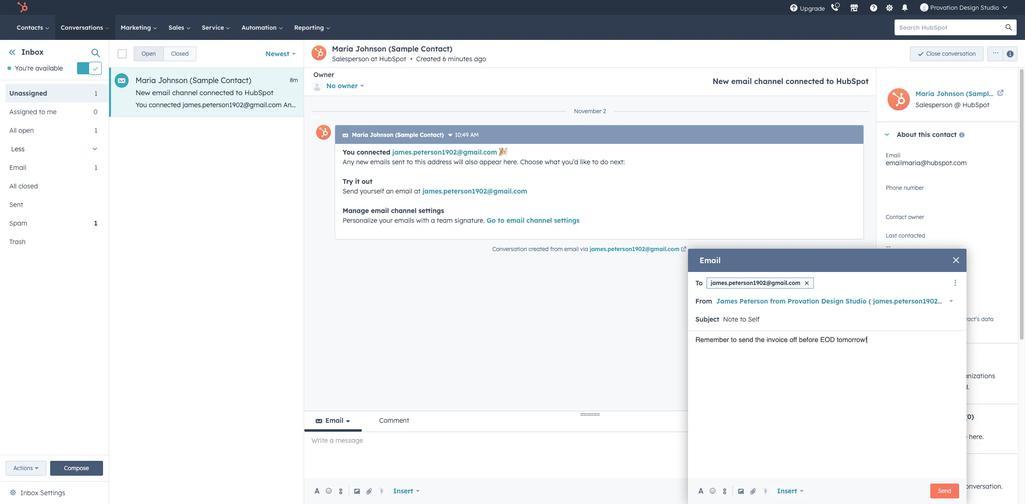Task type: locate. For each thing, give the bounding box(es) containing it.
available
[[35, 64, 63, 73]]

channel inside new email channel connected to hubspot you connected james.peterson1902@gmail.com any new emails sent to this address will also appear here. choose what you'd like to do next:  try it out send yourself an email at <a href = 'mailto:james.p
[[172, 88, 198, 97]]

send
[[597, 101, 612, 109], [343, 187, 358, 196], [939, 488, 952, 495]]

0 horizontal spatial insert button
[[387, 482, 426, 501]]

appear down 🎉
[[480, 158, 502, 166]]

you're available image
[[7, 67, 11, 70]]

1 vertical spatial will
[[454, 158, 464, 166]]

a left ticket
[[909, 483, 913, 491]]

johnson inside "row"
[[158, 76, 188, 85]]

about
[[897, 131, 917, 139]]

1 horizontal spatial sent
[[392, 158, 405, 166]]

0 horizontal spatial no owner button
[[312, 79, 364, 93]]

eod
[[821, 336, 835, 344]]

1 horizontal spatial insert
[[778, 487, 798, 496]]

lead for lead status
[[886, 290, 899, 297]]

this right about
[[919, 131, 931, 139]]

1 vertical spatial here.
[[504, 158, 519, 166]]

1 horizontal spatial an
[[640, 101, 648, 109]]

1 insert button from the left
[[387, 482, 426, 501]]

appear down created
[[421, 101, 443, 109]]

james.peterson1902@gmail.com inside james.peterson1902@gmail.com link
[[590, 246, 680, 253]]

conversations down other conversations (0)
[[902, 433, 944, 441]]

from right created at right
[[551, 246, 563, 253]]

0 horizontal spatial any
[[284, 101, 295, 109]]

0 vertical spatial an
[[640, 101, 648, 109]]

no down owner in the left of the page
[[327, 82, 336, 90]]

2 horizontal spatial at
[[668, 101, 675, 109]]

emails inside 'you connected james.peterson1902@gmail.com 🎉 any new emails sent to this address will also appear here. choose what you'd like to do next:'
[[370, 158, 390, 166]]

(sample down "closed" button on the top of page
[[190, 76, 219, 85]]

it left 2
[[579, 101, 583, 109]]

hubspot link
[[11, 2, 35, 13]]

salesperson
[[332, 55, 369, 63], [916, 101, 953, 109]]

an left <a
[[640, 101, 648, 109]]

1 all from the top
[[9, 127, 17, 135]]

maria inside "row"
[[136, 76, 156, 85]]

0 vertical spatial sent
[[333, 101, 346, 109]]

8m
[[290, 77, 298, 84]]

1 vertical spatial choose
[[520, 158, 543, 166]]

emails inside manage email channel settings personalize your emails with a team signature. go to email channel settings
[[395, 216, 415, 225]]

legal basis for processing contact's data
[[886, 316, 994, 323]]

here. right live
[[970, 433, 984, 441]]

0 horizontal spatial send
[[343, 187, 358, 196]]

record.
[[949, 383, 970, 392]]

1 horizontal spatial any
[[343, 158, 354, 166]]

1 horizontal spatial the
[[899, 372, 909, 381]]

Last contacted text field
[[886, 238, 1009, 253]]

johnson inside maria johnson (sample contact) salesperson at hubspot • created 6 minutes ago
[[356, 44, 387, 53]]

emails inside new email channel connected to hubspot you connected james.peterson1902@gmail.com any new emails sent to this address will also appear here. choose what you'd like to do next:  try it out send yourself an email at <a href = 'mailto:james.p
[[311, 101, 331, 109]]

'mailto:james.p
[[705, 101, 751, 109]]

assigned
[[9, 108, 37, 116]]

1 horizontal spatial out
[[585, 101, 595, 109]]

email emailmaria@hubspot.com
[[886, 152, 967, 167]]

0 horizontal spatial studio
[[846, 297, 867, 306]]

0 horizontal spatial no
[[327, 82, 336, 90]]

design up search hubspot search field at the top right of page
[[960, 4, 980, 11]]

salesperson inside maria johnson (sample contact) salesperson at hubspot • created 6 minutes ago
[[332, 55, 369, 63]]

owner inside popup button
[[338, 82, 358, 90]]

1 vertical spatial design
[[822, 297, 844, 306]]

0 vertical spatial from
[[551, 246, 563, 253]]

1 horizontal spatial no owner button
[[886, 212, 1009, 228]]

to
[[827, 77, 834, 86], [236, 88, 243, 97], [348, 101, 354, 109], [533, 101, 540, 109], [39, 108, 45, 116], [407, 158, 413, 166], [593, 158, 599, 166], [498, 216, 505, 225], [731, 336, 737, 344]]

inbox
[[21, 47, 44, 57], [20, 489, 38, 498]]

lead button
[[886, 263, 1009, 279]]

also down •
[[406, 101, 419, 109]]

1 horizontal spatial send
[[597, 101, 612, 109]]

1 vertical spatial send
[[343, 187, 358, 196]]

1 horizontal spatial from
[[771, 297, 786, 306]]

0 vertical spatial also
[[406, 101, 419, 109]]

reporting
[[294, 24, 326, 31]]

1 for spam
[[94, 219, 98, 228]]

(sample inside maria johnson (sample contact) salesperson at hubspot • created 6 minutes ago
[[389, 44, 419, 53]]

you'd inside 'you connected james.peterson1902@gmail.com 🎉 any new emails sent to this address will also appear here. choose what you'd like to do next:'
[[562, 158, 579, 166]]

a left team
[[431, 216, 435, 225]]

sent down no owner
[[333, 101, 346, 109]]

group down search image
[[984, 46, 1018, 61]]

here.
[[445, 101, 459, 109], [504, 158, 519, 166], [970, 433, 984, 441]]

(sample up •
[[389, 44, 419, 53]]

address
[[369, 101, 393, 109], [428, 158, 452, 166]]

out up manage
[[362, 177, 373, 186]]

caret image
[[884, 134, 890, 136]]

0 horizontal spatial like
[[521, 101, 531, 109]]

automation
[[242, 24, 279, 31]]

0 horizontal spatial choose
[[461, 101, 484, 109]]

0 horizontal spatial maria johnson (sample contact)
[[136, 76, 251, 85]]

conversations up past conversations will live here.
[[918, 413, 963, 421]]

past
[[886, 433, 900, 441]]

open
[[18, 127, 34, 135]]

owner for contact owner no owner
[[909, 214, 925, 221]]

try inside new email channel connected to hubspot you connected james.peterson1902@gmail.com any new emails sent to this address will also appear here. choose what you'd like to do next:  try it out send yourself an email at <a href = 'mailto:james.p
[[568, 101, 577, 109]]

also inside new email channel connected to hubspot you connected james.peterson1902@gmail.com any new emails sent to this address will also appear here. choose what you'd like to do next:  try it out send yourself an email at <a href = 'mailto:james.p
[[406, 101, 419, 109]]

no inside contact owner no owner
[[886, 217, 895, 226]]

studio left the ( at the bottom right
[[846, 297, 867, 306]]

1 vertical spatial like
[[581, 158, 591, 166]]

like inside new email channel connected to hubspot you connected james.peterson1902@gmail.com any new emails sent to this address will also appear here. choose what you'd like to do next:  try it out send yourself an email at <a href = 'mailto:james.p
[[521, 101, 531, 109]]

other conversations (0)
[[897, 413, 975, 421]]

0 horizontal spatial try
[[343, 177, 353, 186]]

you'd inside new email channel connected to hubspot you connected james.peterson1902@gmail.com any new emails sent to this address will also appear here. choose what you'd like to do next:  try it out send yourself an email at <a href = 'mailto:james.p
[[503, 101, 520, 109]]

1 horizontal spatial insert button
[[772, 482, 810, 501]]

conversations link
[[55, 15, 115, 40]]

owner
[[314, 71, 335, 79]]

the right send
[[756, 336, 765, 344]]

you
[[136, 101, 147, 109], [343, 148, 355, 157]]

unassigned
[[9, 89, 47, 98]]

marketing link
[[115, 15, 163, 40]]

try up manage
[[343, 177, 353, 186]]

0 horizontal spatial address
[[369, 101, 393, 109]]

try left 2
[[568, 101, 577, 109]]

1 vertical spatial it
[[355, 177, 360, 186]]

1 vertical spatial out
[[362, 177, 373, 186]]

invoice
[[767, 336, 788, 344]]

0 horizontal spatial appear
[[421, 101, 443, 109]]

this inside dropdown button
[[919, 131, 931, 139]]

johnson inside "link"
[[937, 90, 965, 98]]

1 horizontal spatial like
[[581, 158, 591, 166]]

close conversation button
[[911, 46, 984, 61]]

associated
[[886, 383, 920, 392]]

insert button inside main content
[[387, 482, 426, 501]]

notifications image
[[901, 4, 910, 13]]

0 horizontal spatial here.
[[445, 101, 459, 109]]

0 horizontal spatial do
[[541, 101, 549, 109]]

1 vertical spatial studio
[[846, 297, 867, 306]]

emails for manage
[[395, 216, 415, 225]]

owner for no owner
[[338, 82, 358, 90]]

(sample up salesperson @ hubspot
[[967, 90, 993, 98]]

provation design studio button
[[915, 0, 1014, 15]]

go
[[487, 216, 496, 225]]

1 vertical spatial no
[[886, 217, 895, 226]]

0 horizontal spatial at
[[371, 55, 378, 63]]

new down 'open' button
[[136, 88, 150, 97]]

2 vertical spatial will
[[946, 433, 956, 441]]

0 horizontal spatial new
[[136, 88, 150, 97]]

6
[[443, 55, 447, 63]]

1 vertical spatial lead
[[886, 290, 899, 297]]

from inside popup button
[[771, 297, 786, 306]]

choose inside new email channel connected to hubspot you connected james.peterson1902@gmail.com any new emails sent to this address will also appear here. choose what you'd like to do next:  try it out send yourself an email at <a href = 'mailto:james.p
[[461, 101, 484, 109]]

1 vertical spatial provation
[[788, 297, 820, 306]]

connected
[[786, 77, 825, 86], [200, 88, 234, 97], [149, 101, 181, 109], [357, 148, 391, 157]]

0 horizontal spatial yourself
[[360, 187, 384, 196]]

design left the ( at the bottom right
[[822, 297, 844, 306]]

what inside 'you connected james.peterson1902@gmail.com 🎉 any new emails sent to this address will also appear here. choose what you'd like to do next:'
[[545, 158, 560, 166]]

inbox left the settings
[[20, 489, 38, 498]]

new email channel connected to hubspot heading
[[713, 77, 869, 86]]

yourself inside new email channel connected to hubspot you connected james.peterson1902@gmail.com any new emails sent to this address will also appear here. choose what you'd like to do next:  try it out send yourself an email at <a href = 'mailto:james.p
[[614, 101, 638, 109]]

(sample inside "row"
[[190, 76, 219, 85]]

november
[[574, 108, 602, 115]]

channel for new email channel connected to hubspot
[[755, 77, 784, 86]]

all left closed
[[9, 182, 17, 191]]

from
[[696, 297, 713, 306]]

legal
[[886, 316, 901, 323]]

all for all open
[[9, 127, 17, 135]]

(
[[869, 297, 872, 306]]

(sample inside "link"
[[967, 90, 993, 98]]

1 horizontal spatial studio
[[981, 4, 1000, 11]]

1 vertical spatial all
[[9, 182, 17, 191]]

manage
[[343, 207, 369, 215]]

minutes
[[448, 55, 473, 63]]

1 vertical spatial james.peterson1902@gmail.com link
[[423, 187, 528, 196]]

@
[[955, 101, 961, 109]]

sent
[[333, 101, 346, 109], [392, 158, 405, 166]]

from for provation
[[771, 297, 786, 306]]

1 link opens in a new window image from the top
[[681, 246, 687, 254]]

group
[[134, 46, 197, 61], [984, 46, 1018, 61]]

next: inside new email channel connected to hubspot you connected james.peterson1902@gmail.com any new emails sent to this address will also appear here. choose what you'd like to do next:  try it out send yourself an email at <a href = 'mailto:james.p
[[551, 101, 566, 109]]

2 insert from the left
[[778, 487, 798, 496]]

out left 2
[[585, 101, 595, 109]]

group down the sales
[[134, 46, 197, 61]]

sent up try it out send yourself an email at james.peterson1902@gmail.com
[[392, 158, 405, 166]]

yourself up manage
[[360, 187, 384, 196]]

james.peterson1902@gmail.com
[[183, 101, 282, 109], [393, 148, 497, 157], [423, 187, 528, 196], [590, 246, 680, 253], [711, 279, 801, 286], [874, 297, 979, 306]]

help image
[[870, 4, 878, 13]]

1 horizontal spatial no
[[886, 217, 895, 226]]

maria inside "link"
[[916, 90, 935, 98]]

maria inside maria johnson (sample contact) salesperson at hubspot • created 6 minutes ago
[[332, 44, 353, 53]]

a inside manage email channel settings personalize your emails with a team signature. go to email channel settings
[[431, 216, 435, 225]]

no up last
[[886, 217, 895, 226]]

at inside maria johnson (sample contact) salesperson at hubspot • created 6 minutes ago
[[371, 55, 378, 63]]

this left conversation.
[[950, 483, 961, 491]]

menu containing provation design studio
[[789, 0, 1015, 15]]

remember
[[696, 336, 730, 344]]

create a ticket from this conversation.
[[886, 483, 1003, 491]]

you inside new email channel connected to hubspot you connected james.peterson1902@gmail.com any new emails sent to this address will also appear here. choose what you'd like to do next:  try it out send yourself an email at <a href = 'mailto:james.p
[[136, 101, 147, 109]]

an up your
[[386, 187, 394, 196]]

personalize
[[343, 216, 377, 225]]

search image
[[1006, 24, 1013, 31]]

sent
[[9, 201, 23, 209]]

0 horizontal spatial you'd
[[503, 101, 520, 109]]

it inside try it out send yourself an email at james.peterson1902@gmail.com
[[355, 177, 360, 186]]

remember to send the invoice off before eod tomorrow!
[[696, 336, 868, 344]]

with inside manage email channel settings personalize your emails with a team signature. go to email channel settings
[[416, 216, 429, 225]]

lead up lead status
[[886, 269, 902, 277]]

no owner button right 8m
[[312, 79, 364, 93]]

studio up search hubspot search field at the top right of page
[[981, 4, 1000, 11]]

salesperson up no owner
[[332, 55, 369, 63]]

conversations
[[918, 413, 963, 421], [902, 433, 944, 441]]

2 horizontal spatial will
[[946, 433, 956, 441]]

link opens in a new window image
[[681, 246, 687, 254], [681, 247, 687, 253]]

conversation created from email via
[[493, 246, 590, 253]]

0 horizontal spatial salesperson
[[332, 55, 369, 63]]

0 horizontal spatial what
[[486, 101, 501, 109]]

email inside button
[[326, 417, 344, 425]]

2 lead from the top
[[886, 290, 899, 297]]

lead left status at bottom right
[[886, 290, 899, 297]]

1 vertical spatial salesperson
[[916, 101, 953, 109]]

yourself
[[614, 101, 638, 109], [360, 187, 384, 196]]

calling icon image
[[831, 4, 839, 12]]

2 link opens in a new window image from the top
[[681, 247, 687, 253]]

1 lead from the top
[[886, 269, 902, 277]]

this down no owner
[[356, 101, 367, 109]]

yourself right 2
[[614, 101, 638, 109]]

Phone number text field
[[886, 183, 1009, 202]]

1 horizontal spatial provation
[[931, 4, 958, 11]]

any inside new email channel connected to hubspot you connected james.peterson1902@gmail.com any new emails sent to this address will also appear here. choose what you'd like to do next:  try it out send yourself an email at <a href = 'mailto:james.p
[[284, 101, 295, 109]]

with down businesses
[[922, 383, 934, 392]]

new up ''mailto:james.p'
[[713, 77, 729, 86]]

email inside try it out send yourself an email at james.peterson1902@gmail.com
[[396, 187, 413, 196]]

1 vertical spatial with
[[922, 383, 934, 392]]

created
[[416, 55, 441, 63]]

hubspot inside new email channel connected to hubspot you connected james.peterson1902@gmail.com any new emails sent to this address will also appear here. choose what you'd like to do next:  try it out send yourself an email at <a href = 'mailto:james.p
[[245, 88, 274, 97]]

0 vertical spatial at
[[371, 55, 378, 63]]

tomorrow!
[[837, 336, 868, 344]]

send inside try it out send yourself an email at james.peterson1902@gmail.com
[[343, 187, 358, 196]]

with left team
[[416, 216, 429, 225]]

provation down close image
[[788, 297, 820, 306]]

0 horizontal spatial settings
[[419, 207, 444, 215]]

1 group from the left
[[134, 46, 197, 61]]

new inside new email channel connected to hubspot you connected james.peterson1902@gmail.com any new emails sent to this address will also appear here. choose what you'd like to do next:  try it out send yourself an email at <a href = 'mailto:james.p
[[136, 88, 150, 97]]

studio
[[981, 4, 1000, 11], [846, 297, 867, 306]]

calling icon button
[[827, 1, 843, 13]]

it up manage
[[355, 177, 360, 186]]

compose button
[[50, 461, 103, 476]]

(sample left 'more info' icon
[[395, 131, 418, 138]]

contact) inside "link"
[[995, 90, 1023, 98]]

also down am
[[465, 158, 478, 166]]

james.peterson1902@gmail.com inside try it out send yourself an email at james.peterson1902@gmail.com
[[423, 187, 528, 196]]

settings image
[[886, 4, 894, 12]]

0 vertical spatial studio
[[981, 4, 1000, 11]]

no owner button for owner
[[312, 79, 364, 93]]

design inside popup button
[[960, 4, 980, 11]]

sent button
[[6, 196, 98, 214]]

salesperson left @
[[916, 101, 953, 109]]

close conversation
[[927, 50, 976, 57]]

the up associated
[[899, 372, 909, 381]]

1
[[95, 89, 98, 98], [95, 127, 98, 135], [95, 164, 98, 172], [94, 219, 98, 228]]

2 group from the left
[[984, 46, 1018, 61]]

(0)
[[965, 413, 975, 421]]

1 for email
[[95, 164, 98, 172]]

main content
[[109, 40, 1026, 504]]

all left open
[[9, 127, 17, 135]]

menu
[[789, 0, 1015, 15]]

0 vertical spatial like
[[521, 101, 531, 109]]

james.peterson1902@gmail.com inside new email channel connected to hubspot you connected james.peterson1902@gmail.com any new emails sent to this address will also appear here. choose what you'd like to do next:  try it out send yourself an email at <a href = 'mailto:james.p
[[183, 101, 282, 109]]

this up try it out send yourself an email at james.peterson1902@gmail.com
[[415, 158, 426, 166]]

settings up conversation created from email via
[[554, 216, 580, 225]]

1 vertical spatial also
[[465, 158, 478, 166]]

1 horizontal spatial new
[[713, 77, 729, 86]]

compose
[[64, 465, 89, 472]]

sent inside 'you connected james.peterson1902@gmail.com 🎉 any new emails sent to this address will also appear here. choose what you'd like to do next:'
[[392, 158, 405, 166]]

upgrade
[[800, 4, 826, 12]]

this
[[356, 101, 367, 109], [919, 131, 931, 139], [415, 158, 426, 166], [936, 383, 947, 392], [950, 483, 961, 491]]

0 vertical spatial all
[[9, 127, 17, 135]]

0 vertical spatial provation
[[931, 4, 958, 11]]

2 vertical spatial emails
[[395, 216, 415, 225]]

1 horizontal spatial next:
[[610, 158, 625, 166]]

0 vertical spatial it
[[579, 101, 583, 109]]

1 horizontal spatial at
[[414, 187, 421, 196]]

1 horizontal spatial also
[[465, 158, 478, 166]]

None text field
[[724, 310, 954, 329]]

Closed button
[[163, 46, 197, 61]]

contact) inside maria johnson (sample contact) salesperson at hubspot • created 6 minutes ago
[[421, 44, 453, 53]]

this down "or"
[[936, 383, 947, 392]]

new for new email channel connected to hubspot
[[713, 77, 729, 86]]

0 horizontal spatial insert
[[393, 487, 413, 496]]

0 horizontal spatial out
[[362, 177, 373, 186]]

no owner
[[327, 82, 358, 90]]

0 horizontal spatial sent
[[333, 101, 346, 109]]

1 vertical spatial a
[[909, 483, 913, 491]]

0 vertical spatial appear
[[421, 101, 443, 109]]

all inside button
[[9, 182, 17, 191]]

1 vertical spatial settings
[[554, 216, 580, 225]]

1 horizontal spatial it
[[579, 101, 583, 109]]

like
[[521, 101, 531, 109], [581, 158, 591, 166]]

0 vertical spatial here.
[[445, 101, 459, 109]]

0 vertical spatial lead
[[886, 269, 902, 277]]

from right ticket
[[933, 483, 948, 491]]

me
[[47, 108, 57, 116]]

insert button
[[387, 482, 426, 501], [772, 482, 810, 501]]

1 insert from the left
[[393, 487, 413, 496]]

do
[[541, 101, 549, 109], [601, 158, 609, 166]]

1 vertical spatial conversations
[[902, 433, 944, 441]]

james.peterson1902@gmail.com inside 'you connected james.peterson1902@gmail.com 🎉 any new emails sent to this address will also appear here. choose what you'd like to do next:'
[[393, 148, 497, 157]]

try it out send yourself an email at james.peterson1902@gmail.com
[[343, 177, 528, 196]]

0 vertical spatial do
[[541, 101, 549, 109]]

1 horizontal spatial you'd
[[562, 158, 579, 166]]

lead inside popup button
[[886, 269, 902, 277]]

2 insert button from the left
[[772, 482, 810, 501]]

settings up team
[[419, 207, 444, 215]]

0 horizontal spatial next:
[[551, 101, 566, 109]]

emails for you
[[370, 158, 390, 166]]

also inside 'you connected james.peterson1902@gmail.com 🎉 any new emails sent to this address will also appear here. choose what you'd like to do next:'
[[465, 158, 478, 166]]

like inside 'you connected james.peterson1902@gmail.com 🎉 any new emails sent to this address will also appear here. choose what you'd like to do next:'
[[581, 158, 591, 166]]

1 vertical spatial emails
[[370, 158, 390, 166]]

conversations inside dropdown button
[[918, 413, 963, 421]]

no owner button
[[312, 79, 364, 93], [886, 212, 1009, 228]]

you inside 'you connected james.peterson1902@gmail.com 🎉 any new emails sent to this address will also appear here. choose what you'd like to do next:'
[[343, 148, 355, 157]]

johnson
[[356, 44, 387, 53], [158, 76, 188, 85], [937, 90, 965, 98], [370, 131, 394, 138]]

no owner button up last contacted text box
[[886, 212, 1009, 228]]

here. up 'more info' icon
[[445, 101, 459, 109]]

hubspot
[[379, 55, 406, 63], [837, 77, 869, 86], [245, 88, 274, 97], [963, 101, 990, 109]]

marketing
[[121, 24, 153, 31]]

2 all from the top
[[9, 182, 17, 191]]

1 horizontal spatial try
[[568, 101, 577, 109]]

new for new email channel connected to hubspot you connected james.peterson1902@gmail.com any new emails sent to this address will also appear here. choose what you'd like to do next:  try it out send yourself an email at <a href = 'mailto:james.p
[[136, 88, 150, 97]]

0 vertical spatial you
[[136, 101, 147, 109]]

0 vertical spatial yourself
[[614, 101, 638, 109]]

lead for lead
[[886, 269, 902, 277]]

here. down 🎉
[[504, 158, 519, 166]]

1 horizontal spatial do
[[601, 158, 609, 166]]

1 horizontal spatial choose
[[520, 158, 543, 166]]

2 vertical spatial send
[[939, 488, 952, 495]]

any
[[284, 101, 295, 109], [343, 158, 354, 166]]

1 vertical spatial any
[[343, 158, 354, 166]]

1 horizontal spatial emails
[[370, 158, 390, 166]]

from right peterson
[[771, 297, 786, 306]]

group containing open
[[134, 46, 197, 61]]

inbox up "you're available"
[[21, 47, 44, 57]]

channel for new email channel connected to hubspot you connected james.peterson1902@gmail.com any new emails sent to this address will also appear here. choose what you'd like to do next:  try it out send yourself an email at <a href = 'mailto:james.p
[[172, 88, 198, 97]]

1 for unassigned
[[95, 89, 98, 98]]

1 vertical spatial an
[[386, 187, 394, 196]]

provation right james peterson icon
[[931, 4, 958, 11]]

send
[[739, 336, 754, 344]]



Task type: describe. For each thing, give the bounding box(es) containing it.
status
[[901, 290, 917, 297]]

contacts link
[[11, 15, 55, 40]]

assigned to me
[[9, 108, 57, 116]]

1 horizontal spatial settings
[[554, 216, 580, 225]]

marketplaces image
[[851, 4, 859, 13]]

contacted
[[899, 232, 926, 239]]

email from maria johnson (sample contact) with subject new email channel connected to hubspot row
[[109, 68, 751, 117]]

settings link
[[884, 3, 896, 12]]

this inside new email channel connected to hubspot you connected james.peterson1902@gmail.com any new emails sent to this address will also appear here. choose what you'd like to do next:  try it out send yourself an email at <a href = 'mailto:james.p
[[356, 101, 367, 109]]

close image
[[954, 257, 960, 263]]

contact's
[[956, 316, 980, 323]]

contact
[[886, 214, 907, 221]]

insert inside main content
[[393, 487, 413, 496]]

lead status
[[886, 290, 917, 297]]

here. inside new email channel connected to hubspot you connected james.peterson1902@gmail.com any new emails sent to this address will also appear here. choose what you'd like to do next:  try it out send yourself an email at <a href = 'mailto:james.p
[[445, 101, 459, 109]]

0 vertical spatial the
[[756, 336, 765, 344]]

actions button
[[6, 461, 46, 476]]

see the businesses or organizations associated with this record.
[[886, 372, 996, 392]]

the inside see the businesses or organizations associated with this record.
[[899, 372, 909, 381]]

service
[[202, 24, 226, 31]]

any inside 'you connected james.peterson1902@gmail.com 🎉 any new emails sent to this address will also appear here. choose what you'd like to do next:'
[[343, 158, 354, 166]]

address inside new email channel connected to hubspot you connected james.peterson1902@gmail.com any new emails sent to this address will also appear here. choose what you'd like to do next:  try it out send yourself an email at <a href = 'mailto:james.p
[[369, 101, 393, 109]]

to inside manage email channel settings personalize your emails with a team signature. go to email channel settings
[[498, 216, 505, 225]]

data
[[982, 316, 994, 323]]

closed
[[171, 50, 189, 57]]

more info image
[[448, 133, 453, 138]]

james peterson image
[[921, 3, 929, 12]]

you connected james.peterson1902@gmail.com 🎉 any new emails sent to this address will also appear here. choose what you'd like to do next:
[[343, 148, 625, 166]]

contact) inside "row"
[[221, 76, 251, 85]]

conversations for other
[[918, 413, 963, 421]]

no owner button for contact owner
[[886, 212, 1009, 228]]

ago
[[474, 55, 487, 63]]

0 vertical spatial no
[[327, 82, 336, 90]]

do inside new email channel connected to hubspot you connected james.peterson1902@gmail.com any new emails sent to this address will also appear here. choose what you'd like to do next:  try it out send yourself an email at <a href = 'mailto:james.p
[[541, 101, 549, 109]]

other
[[897, 413, 916, 421]]

contact owner no owner
[[886, 214, 925, 226]]

yourself inside try it out send yourself an email at james.peterson1902@gmail.com
[[360, 187, 384, 196]]

go to email channel settings link
[[487, 216, 580, 225]]

processing
[[927, 316, 955, 323]]

marketplaces button
[[845, 0, 865, 15]]

send inside new email channel connected to hubspot you connected james.peterson1902@gmail.com any new emails sent to this address will also appear here. choose what you'd like to do next:  try it out send yourself an email at <a href = 'mailto:james.p
[[597, 101, 612, 109]]

new inside new email channel connected to hubspot you connected james.peterson1902@gmail.com any new emails sent to this address will also appear here. choose what you'd like to do next:  try it out send yourself an email at <a href = 'mailto:james.p
[[297, 101, 309, 109]]

all for all closed
[[9, 182, 17, 191]]

inbox settings
[[20, 489, 65, 498]]

sales link
[[163, 15, 196, 40]]

10:49 am
[[455, 131, 479, 138]]

live
[[958, 433, 968, 441]]

0 vertical spatial james.peterson1902@gmail.com link
[[393, 148, 497, 157]]

href
[[686, 101, 698, 109]]

created
[[529, 246, 549, 253]]

1 horizontal spatial a
[[909, 483, 913, 491]]

provation inside popup button
[[788, 297, 820, 306]]

new email channel connected to hubspot
[[713, 77, 869, 86]]

newest button
[[260, 44, 302, 63]]

1 horizontal spatial maria johnson (sample contact)
[[352, 131, 444, 138]]

=
[[700, 101, 703, 109]]

this inside 'you connected james.peterson1902@gmail.com 🎉 any new emails sent to this address will also appear here. choose what you'd like to do next:'
[[415, 158, 426, 166]]

will inside new email channel connected to hubspot you connected james.peterson1902@gmail.com any new emails sent to this address will also appear here. choose what you'd like to do next:  try it out send yourself an email at <a href = 'mailto:james.p
[[395, 101, 404, 109]]

with inside see the businesses or organizations associated with this record.
[[922, 383, 934, 392]]

new inside 'you connected james.peterson1902@gmail.com 🎉 any new emails sent to this address will also appear here. choose what you'd like to do next:'
[[356, 158, 369, 166]]

maria johnson (sample contact) salesperson at hubspot • created 6 minutes ago
[[332, 44, 487, 63]]

out inside new email channel connected to hubspot you connected james.peterson1902@gmail.com any new emails sent to this address will also appear here. choose what you'd like to do next:  try it out send yourself an email at <a href = 'mailto:james.p
[[585, 101, 595, 109]]

close image
[[806, 281, 809, 285]]

at inside try it out send yourself an email at james.peterson1902@gmail.com
[[414, 187, 421, 196]]

comment
[[379, 417, 409, 425]]

contacts
[[17, 24, 45, 31]]

channel for manage email channel settings personalize your emails with a team signature. go to email channel settings
[[391, 207, 417, 215]]

emailmaria@hubspot.com
[[886, 159, 967, 167]]

number
[[904, 184, 925, 191]]

inbox settings link
[[20, 488, 65, 499]]

before
[[799, 336, 819, 344]]

inbox for inbox
[[21, 47, 44, 57]]

2 vertical spatial james.peterson1902@gmail.com link
[[590, 246, 688, 254]]

closed
[[18, 182, 38, 191]]

create
[[886, 483, 907, 491]]

reporting link
[[289, 15, 336, 40]]

do inside 'you connected james.peterson1902@gmail.com 🎉 any new emails sent to this address will also appear here. choose what you'd like to do next:'
[[601, 158, 609, 166]]

subject
[[696, 315, 720, 324]]

james peterson from provation design studio ( james.peterson1902@gmail.com ) button
[[716, 292, 983, 311]]

service link
[[196, 15, 236, 40]]

0
[[94, 108, 98, 116]]

about this contact
[[897, 131, 957, 139]]

maria johnson (sample contact) inside "row"
[[136, 76, 251, 85]]

you're available
[[15, 64, 63, 73]]

0 vertical spatial settings
[[419, 207, 444, 215]]

at inside new email channel connected to hubspot you connected james.peterson1902@gmail.com any new emails sent to this address will also appear here. choose what you'd like to do next:  try it out send yourself an email at <a href = 'mailto:james.p
[[668, 101, 675, 109]]

here. inside 'you connected james.peterson1902@gmail.com 🎉 any new emails sent to this address will also appear here. choose what you'd like to do next:'
[[504, 158, 519, 166]]

it inside new email channel connected to hubspot you connected james.peterson1902@gmail.com any new emails sent to this address will also appear here. choose what you'd like to do next:  try it out send yourself an email at <a href = 'mailto:james.p
[[579, 101, 583, 109]]

)
[[981, 297, 983, 306]]

<a
[[677, 101, 684, 109]]

•
[[411, 55, 413, 63]]

from for email
[[551, 246, 563, 253]]

newest
[[266, 49, 290, 58]]

sent inside new email channel connected to hubspot you connected james.peterson1902@gmail.com any new emails sent to this address will also appear here. choose what you'd like to do next:  try it out send yourself an email at <a href = 'mailto:james.p
[[333, 101, 346, 109]]

2 horizontal spatial maria johnson (sample contact)
[[916, 90, 1023, 98]]

james.peterson1902@gmail.com inside james peterson from provation design studio ( james.peterson1902@gmail.com ) popup button
[[874, 297, 979, 306]]

see
[[886, 372, 898, 381]]

about this contact button
[[877, 122, 1009, 147]]

an inside try it out send yourself an email at james.peterson1902@gmail.com
[[386, 187, 394, 196]]

other conversations (0) button
[[877, 405, 1009, 430]]

last contacted
[[886, 232, 926, 239]]

am
[[471, 131, 479, 138]]

what inside new email channel connected to hubspot you connected james.peterson1902@gmail.com any new emails sent to this address will also appear here. choose what you'd like to do next:  try it out send yourself an email at <a href = 'mailto:james.p
[[486, 101, 501, 109]]

basis
[[902, 316, 916, 323]]

email button
[[304, 412, 362, 432]]

phone
[[886, 184, 903, 191]]

studio inside popup button
[[846, 297, 867, 306]]

Search HubSpot search field
[[895, 20, 1009, 35]]

automation link
[[236, 15, 289, 40]]

provation inside popup button
[[931, 4, 958, 11]]

for
[[918, 316, 925, 323]]

trash button
[[6, 233, 98, 251]]

search button
[[1002, 20, 1017, 35]]

hubspot inside maria johnson (sample contact) salesperson at hubspot • created 6 minutes ago
[[379, 55, 406, 63]]

conversations
[[61, 24, 105, 31]]

studio inside popup button
[[981, 4, 1000, 11]]

settings
[[40, 489, 65, 498]]

email inside email emailmaria@hubspot.com
[[886, 152, 901, 159]]

send inside button
[[939, 488, 952, 495]]

november 2
[[574, 108, 606, 115]]

conversations for past
[[902, 433, 944, 441]]

peterson
[[740, 297, 769, 306]]

connected inside 'you connected james.peterson1902@gmail.com 🎉 any new emails sent to this address will also appear here. choose what you'd like to do next:'
[[357, 148, 391, 157]]

1 horizontal spatial salesperson
[[916, 101, 953, 109]]

organizations
[[954, 372, 996, 381]]

1 for all open
[[95, 127, 98, 135]]

send button
[[931, 484, 960, 499]]

upgrade image
[[790, 4, 799, 12]]

out inside try it out send yourself an email at james.peterson1902@gmail.com
[[362, 177, 373, 186]]

will inside 'you connected james.peterson1902@gmail.com 🎉 any new emails sent to this address will also appear here. choose what you'd like to do next:'
[[454, 158, 464, 166]]

appear inside new email channel connected to hubspot you connected james.peterson1902@gmail.com any new emails sent to this address will also appear here. choose what you'd like to do next:  try it out send yourself an email at <a href = 'mailto:james.p
[[421, 101, 443, 109]]

main content containing maria johnson (sample contact)
[[109, 40, 1026, 504]]

hubspot image
[[17, 2, 28, 13]]

address inside 'you connected james.peterson1902@gmail.com 🎉 any new emails sent to this address will also appear here. choose what you'd like to do next:'
[[428, 158, 452, 166]]

this inside see the businesses or organizations associated with this record.
[[936, 383, 947, 392]]

appear inside 'you connected james.peterson1902@gmail.com 🎉 any new emails sent to this address will also appear here. choose what you'd like to do next:'
[[480, 158, 502, 166]]

inbox for inbox settings
[[20, 489, 38, 498]]

try inside try it out send yourself an email at james.peterson1902@gmail.com
[[343, 177, 353, 186]]

design inside popup button
[[822, 297, 844, 306]]

2 horizontal spatial from
[[933, 483, 948, 491]]

conversation.
[[962, 483, 1003, 491]]

next: inside 'you connected james.peterson1902@gmail.com 🎉 any new emails sent to this address will also appear here. choose what you'd like to do next:'
[[610, 158, 625, 166]]

provation design studio
[[931, 4, 1000, 11]]

2 vertical spatial here.
[[970, 433, 984, 441]]

2
[[603, 108, 606, 115]]

choose inside 'you connected james.peterson1902@gmail.com 🎉 any new emails sent to this address will also appear here. choose what you'd like to do next:'
[[520, 158, 543, 166]]

Open button
[[134, 46, 164, 61]]

help button
[[866, 0, 882, 15]]

businesses
[[911, 372, 944, 381]]

an inside new email channel connected to hubspot you connected james.peterson1902@gmail.com any new emails sent to this address will also appear here. choose what you'd like to do next:  try it out send yourself an email at <a href = 'mailto:james.p
[[640, 101, 648, 109]]

notifications button
[[898, 0, 913, 15]]



Task type: vqa. For each thing, say whether or not it's contained in the screenshot.
leftmost the Any
yes



